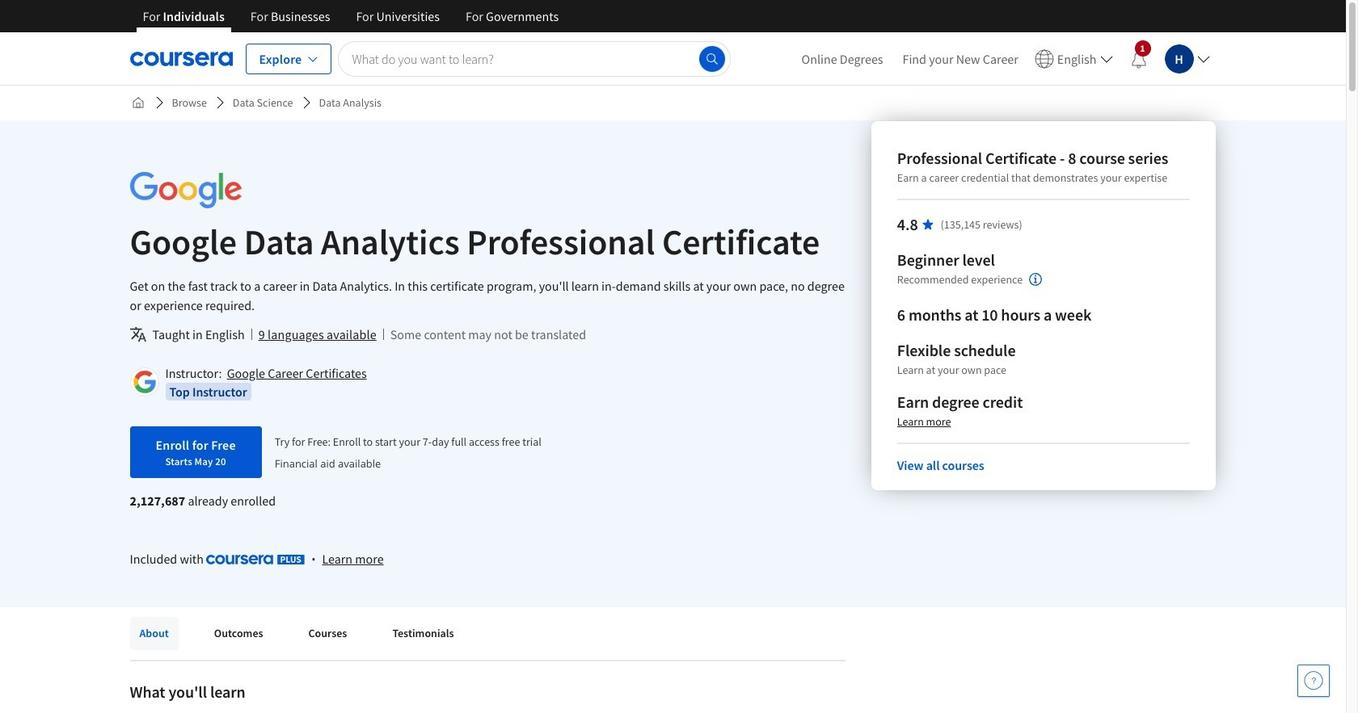 Task type: locate. For each thing, give the bounding box(es) containing it.
google career certificates image
[[132, 370, 156, 395]]

None search field
[[338, 41, 730, 76]]

learn more about degree credit element
[[897, 414, 951, 430]]

menu
[[792, 32, 1216, 85]]

What do you want to learn? text field
[[338, 41, 730, 76]]

google image
[[130, 172, 241, 209]]

help center image
[[1304, 672, 1323, 691]]



Task type: vqa. For each thing, say whether or not it's contained in the screenshot.
rightmost digital
no



Task type: describe. For each thing, give the bounding box(es) containing it.
coursera image
[[130, 46, 232, 72]]

home image
[[131, 96, 144, 109]]

coursera plus image
[[206, 556, 305, 565]]

banner navigation
[[130, 0, 572, 44]]

information about difficulty level pre-requisites. image
[[1029, 273, 1042, 286]]



